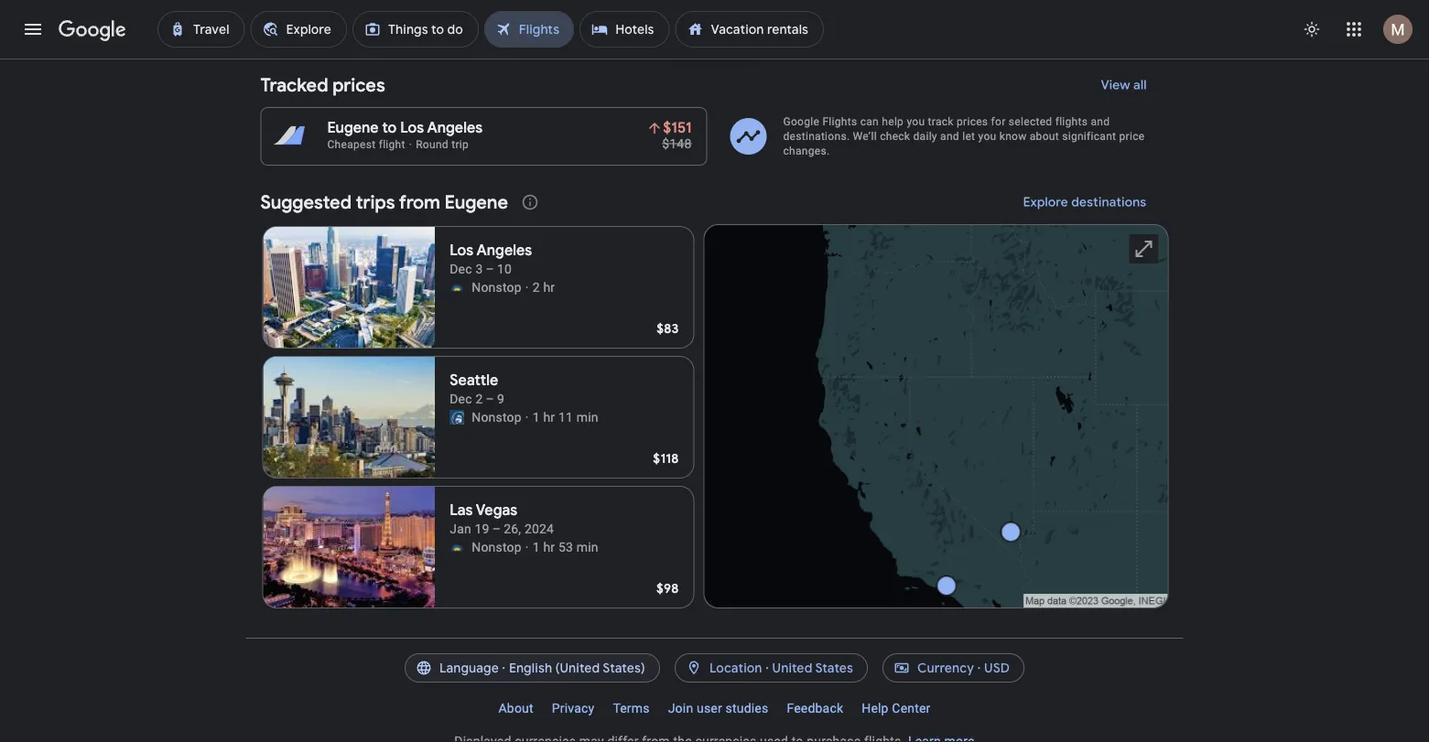 Task type: vqa. For each thing, say whether or not it's contained in the screenshot.
second separate tickets from the top
no



Task type: locate. For each thing, give the bounding box(es) containing it.
dec
[[450, 261, 472, 277], [450, 391, 472, 407]]

join user studies
[[668, 701, 769, 716]]

0 horizontal spatial explore
[[705, 31, 750, 48]]

2 vertical spatial nonstop
[[472, 540, 522, 555]]

google flights can help you track prices for selected flights and destinations. we'll check daily and let you know about significant price changes.
[[783, 115, 1145, 157]]

2 allegiant image from the top
[[450, 540, 464, 555]]

2 vertical spatial hr
[[543, 540, 555, 555]]

eugene up cheapest
[[327, 119, 379, 137]]

hr right 2
[[543, 280, 555, 295]]

you down the for
[[978, 130, 997, 143]]

dec up alaska icon
[[450, 391, 472, 407]]

terms
[[613, 701, 650, 716]]

$98
[[657, 580, 679, 597]]

eugene
[[327, 119, 379, 137], [445, 190, 508, 214]]

view all
[[1101, 77, 1147, 93]]

hr left 53
[[543, 540, 555, 555]]

1 vertical spatial allegiant image
[[450, 540, 464, 555]]

all
[[1133, 77, 1147, 93]]

hr
[[543, 280, 555, 295], [543, 410, 555, 425], [543, 540, 555, 555]]

check
[[880, 130, 910, 143]]

allegiant image down los angeles dec 3 – 10
[[450, 280, 464, 295]]

1 vertical spatial eugene
[[445, 190, 508, 214]]

nonstop down 3 – 10
[[472, 280, 522, 295]]

1 vertical spatial  image
[[525, 538, 529, 557]]

1 vertical spatial  image
[[525, 408, 529, 427]]

1 vertical spatial angeles
[[477, 241, 532, 260]]

Flight search field
[[246, 0, 1183, 63]]

 image for los angeles
[[525, 278, 529, 297]]

hr left 11
[[543, 410, 555, 425]]

los inside los angeles dec 3 – 10
[[450, 241, 474, 260]]

change appearance image
[[1290, 7, 1334, 51]]

 image inside "suggested trips from eugene" region
[[525, 408, 529, 427]]

0 horizontal spatial and
[[940, 130, 959, 143]]

daily
[[913, 130, 937, 143]]

0 vertical spatial hr
[[543, 280, 555, 295]]

1 vertical spatial and
[[940, 130, 959, 143]]

tracked prices region
[[260, 63, 1169, 166]]

1 vertical spatial you
[[978, 130, 997, 143]]

you up daily
[[907, 115, 925, 128]]

explore button
[[665, 21, 765, 58]]

1 min from the top
[[577, 410, 598, 425]]

0 vertical spatial  image
[[525, 278, 529, 297]]

 image
[[409, 138, 412, 151], [525, 408, 529, 427]]

1 vertical spatial prices
[[957, 115, 988, 128]]

allegiant image for los angeles
[[450, 280, 464, 295]]

explore for explore destinations
[[1023, 194, 1069, 211]]

nonstop for dec
[[472, 410, 522, 425]]

1 vertical spatial los
[[450, 241, 474, 260]]

user
[[697, 701, 722, 716]]

view
[[1101, 77, 1130, 93]]

min right 53
[[577, 540, 598, 555]]

2
[[533, 280, 540, 295]]

1 horizontal spatial los
[[450, 241, 474, 260]]

0 vertical spatial 1
[[533, 410, 540, 425]]

dec inside seattle dec 2 – 9
[[450, 391, 472, 407]]

 image down 2024
[[525, 538, 529, 557]]

prices up let
[[957, 115, 988, 128]]

 image down eugene to los angeles
[[409, 138, 412, 151]]

min for seattle
[[577, 410, 598, 425]]

1 horizontal spatial  image
[[525, 408, 529, 427]]

eugene right from
[[445, 190, 508, 214]]

0 vertical spatial angeles
[[427, 119, 483, 137]]

seattle
[[450, 371, 498, 390]]

0 vertical spatial explore
[[705, 31, 750, 48]]

2 min from the top
[[577, 540, 598, 555]]

google
[[783, 115, 820, 128]]

1 horizontal spatial explore
[[1023, 194, 1069, 211]]

3 hr from the top
[[543, 540, 555, 555]]

eugene inside "tracked prices" region
[[327, 119, 379, 137]]

1 vertical spatial dec
[[450, 391, 472, 407]]

price
[[1119, 130, 1145, 143]]

about
[[499, 701, 534, 716]]

1 horizontal spatial prices
[[957, 115, 988, 128]]

0 horizontal spatial  image
[[409, 138, 412, 151]]

dec inside los angeles dec 3 – 10
[[450, 261, 472, 277]]

los
[[400, 119, 424, 137], [450, 241, 474, 260]]

flights
[[1055, 115, 1088, 128]]

0 vertical spatial eugene
[[327, 119, 379, 137]]

0 vertical spatial dec
[[450, 261, 472, 277]]

allegiant image
[[450, 280, 464, 295], [450, 540, 464, 555]]

and down 'track'
[[940, 130, 959, 143]]

from
[[399, 190, 440, 214]]

and
[[1091, 115, 1110, 128], [940, 130, 959, 143]]

2 dec from the top
[[450, 391, 472, 407]]

 image left 2
[[525, 278, 529, 297]]

help
[[882, 115, 904, 128]]

0 horizontal spatial eugene
[[327, 119, 379, 137]]

center
[[892, 701, 931, 716]]

1 vertical spatial 1
[[533, 540, 540, 555]]

track
[[928, 115, 954, 128]]

1 horizontal spatial eugene
[[445, 190, 508, 214]]

about link
[[489, 694, 543, 723]]

0 vertical spatial  image
[[409, 138, 412, 151]]

0 vertical spatial and
[[1091, 115, 1110, 128]]

 image
[[525, 278, 529, 297], [525, 538, 529, 557]]

currency
[[917, 660, 974, 677]]

1 horizontal spatial you
[[978, 130, 997, 143]]

0 horizontal spatial you
[[907, 115, 925, 128]]

location
[[709, 660, 762, 677]]

alaska image
[[450, 410, 464, 425]]

angeles inside "tracked prices" region
[[427, 119, 483, 137]]

you
[[907, 115, 925, 128], [978, 130, 997, 143]]

destinations.
[[783, 130, 850, 143]]

privacy
[[552, 701, 595, 716]]

2 hr from the top
[[543, 410, 555, 425]]

language
[[439, 660, 499, 677]]

1 horizontal spatial and
[[1091, 115, 1110, 128]]

explore up "tracked prices" region at the top
[[705, 31, 750, 48]]

explore left the destinations
[[1023, 194, 1069, 211]]

round
[[416, 138, 449, 151]]

2 hr
[[533, 280, 555, 295]]

las vegas jan 19 – 26, 2024
[[450, 501, 554, 537]]

1 1 from the top
[[533, 410, 540, 425]]

explore
[[705, 31, 750, 48], [1023, 194, 1069, 211]]

join user studies link
[[659, 694, 778, 723]]

prices up to
[[332, 73, 385, 97]]

dec left 3 – 10
[[450, 261, 472, 277]]

nonstop down 19 – 26, at left bottom
[[472, 540, 522, 555]]

0 vertical spatial allegiant image
[[450, 280, 464, 295]]

explore inside explore button
[[705, 31, 750, 48]]

1 allegiant image from the top
[[450, 280, 464, 295]]

nonstop
[[472, 280, 522, 295], [472, 410, 522, 425], [472, 540, 522, 555]]

allegiant image down jan
[[450, 540, 464, 555]]

2 1 from the top
[[533, 540, 540, 555]]

19 – 26,
[[475, 521, 521, 537]]

1 hr 11 min
[[533, 410, 598, 425]]

let
[[962, 130, 975, 143]]

$148
[[662, 136, 692, 151]]

and up significant
[[1091, 115, 1110, 128]]

0 vertical spatial prices
[[332, 73, 385, 97]]

2 nonstop from the top
[[472, 410, 522, 425]]

english
[[509, 660, 552, 677]]

selected
[[1009, 115, 1052, 128]]

98 US dollars text field
[[657, 580, 679, 597]]

1 vertical spatial nonstop
[[472, 410, 522, 425]]

united states
[[772, 660, 853, 677]]

3 nonstop from the top
[[472, 540, 522, 555]]

feedback
[[787, 701, 843, 716]]

1 vertical spatial explore
[[1023, 194, 1069, 211]]

know
[[1000, 130, 1027, 143]]

to
[[382, 119, 397, 137]]

2  image from the top
[[525, 538, 529, 557]]

angeles
[[427, 119, 483, 137], [477, 241, 532, 260]]

1
[[533, 410, 540, 425], [533, 540, 540, 555]]

 image for las vegas
[[525, 538, 529, 557]]

prices
[[332, 73, 385, 97], [957, 115, 988, 128]]

 image left 1 hr 11 min
[[525, 408, 529, 427]]

join
[[668, 701, 693, 716]]

1 hr from the top
[[543, 280, 555, 295]]

0 horizontal spatial los
[[400, 119, 424, 137]]

terms link
[[604, 694, 659, 723]]

suggested
[[260, 190, 352, 214]]

0 vertical spatial min
[[577, 410, 598, 425]]

1 left 11
[[533, 410, 540, 425]]

1 vertical spatial hr
[[543, 410, 555, 425]]

tracked prices
[[260, 73, 385, 97]]

jan
[[450, 521, 471, 537]]

0 vertical spatial los
[[400, 119, 424, 137]]

min
[[577, 410, 598, 425], [577, 540, 598, 555]]

hr for las vegas
[[543, 540, 555, 555]]

las
[[450, 501, 473, 520]]

angeles up trip
[[427, 119, 483, 137]]

1 vertical spatial min
[[577, 540, 598, 555]]

nonstop down the 2 – 9
[[472, 410, 522, 425]]

1  image from the top
[[525, 278, 529, 297]]

destinations
[[1072, 194, 1147, 211]]

0 vertical spatial nonstop
[[472, 280, 522, 295]]

angeles up 3 – 10
[[477, 241, 532, 260]]

1 dec from the top
[[450, 261, 472, 277]]

explore inside explore destinations button
[[1023, 194, 1069, 211]]

1 down 2024
[[533, 540, 540, 555]]

min right 11
[[577, 410, 598, 425]]

1 nonstop from the top
[[472, 280, 522, 295]]



Task type: describe. For each thing, give the bounding box(es) containing it.
53
[[558, 540, 573, 555]]

11
[[558, 410, 573, 425]]

privacy link
[[543, 694, 604, 723]]

1 for seattle
[[533, 410, 540, 425]]

vegas
[[476, 501, 517, 520]]

0 horizontal spatial prices
[[332, 73, 385, 97]]

3 – 10
[[476, 261, 512, 277]]

151 US dollars text field
[[663, 119, 692, 137]]

flights
[[823, 115, 857, 128]]

eugene to los angeles
[[327, 119, 483, 137]]

feedback link
[[778, 694, 853, 723]]

explore destinations button
[[1001, 180, 1169, 224]]

allegiant image for las vegas
[[450, 540, 464, 555]]

english (united states)
[[509, 660, 645, 677]]

seattle dec 2 – 9
[[450, 371, 505, 407]]

prices inside google flights can help you track prices for selected flights and destinations. we'll check daily and let you know about significant price changes.
[[957, 115, 988, 128]]

angeles inside los angeles dec 3 – 10
[[477, 241, 532, 260]]

can
[[860, 115, 879, 128]]

83 US dollars text field
[[657, 320, 679, 337]]

main menu image
[[22, 18, 44, 40]]

hr for los angeles
[[543, 280, 555, 295]]

help center link
[[853, 694, 940, 723]]

cheapest
[[327, 138, 376, 151]]

hr for seattle
[[543, 410, 555, 425]]

2024
[[525, 521, 554, 537]]

1 for las vegas
[[533, 540, 540, 555]]

$83
[[657, 320, 679, 337]]

suggested trips from eugene
[[260, 190, 508, 214]]

suggested trips from eugene region
[[260, 180, 1169, 616]]

(united
[[555, 660, 600, 677]]

changes.
[[783, 145, 830, 157]]

significant
[[1062, 130, 1116, 143]]

united
[[772, 660, 813, 677]]

round trip
[[416, 138, 469, 151]]

help
[[862, 701, 889, 716]]

studies
[[726, 701, 769, 716]]

for
[[991, 115, 1006, 128]]

explore for explore
[[705, 31, 750, 48]]

explore destinations
[[1023, 194, 1147, 211]]

nonstop for vegas
[[472, 540, 522, 555]]

cheapest flight
[[327, 138, 405, 151]]

nonstop for angeles
[[472, 280, 522, 295]]

$118
[[653, 450, 679, 467]]

118 US dollars text field
[[653, 450, 679, 467]]

0 vertical spatial you
[[907, 115, 925, 128]]

los angeles dec 3 – 10
[[450, 241, 532, 277]]

148 US dollars text field
[[662, 136, 692, 151]]

$151
[[663, 119, 692, 137]]

trip
[[452, 138, 469, 151]]

flight
[[379, 138, 405, 151]]

help center
[[862, 701, 931, 716]]

states)
[[603, 660, 645, 677]]

eugene inside region
[[445, 190, 508, 214]]

los inside "tracked prices" region
[[400, 119, 424, 137]]

usd
[[984, 660, 1010, 677]]

min for las vegas
[[577, 540, 598, 555]]

trips
[[356, 190, 395, 214]]

about
[[1030, 130, 1059, 143]]

2 – 9
[[476, 391, 505, 407]]

states
[[815, 660, 853, 677]]

 image inside "tracked prices" region
[[409, 138, 412, 151]]

we'll
[[853, 130, 877, 143]]

tracked
[[260, 73, 328, 97]]

1 hr 53 min
[[533, 540, 598, 555]]



